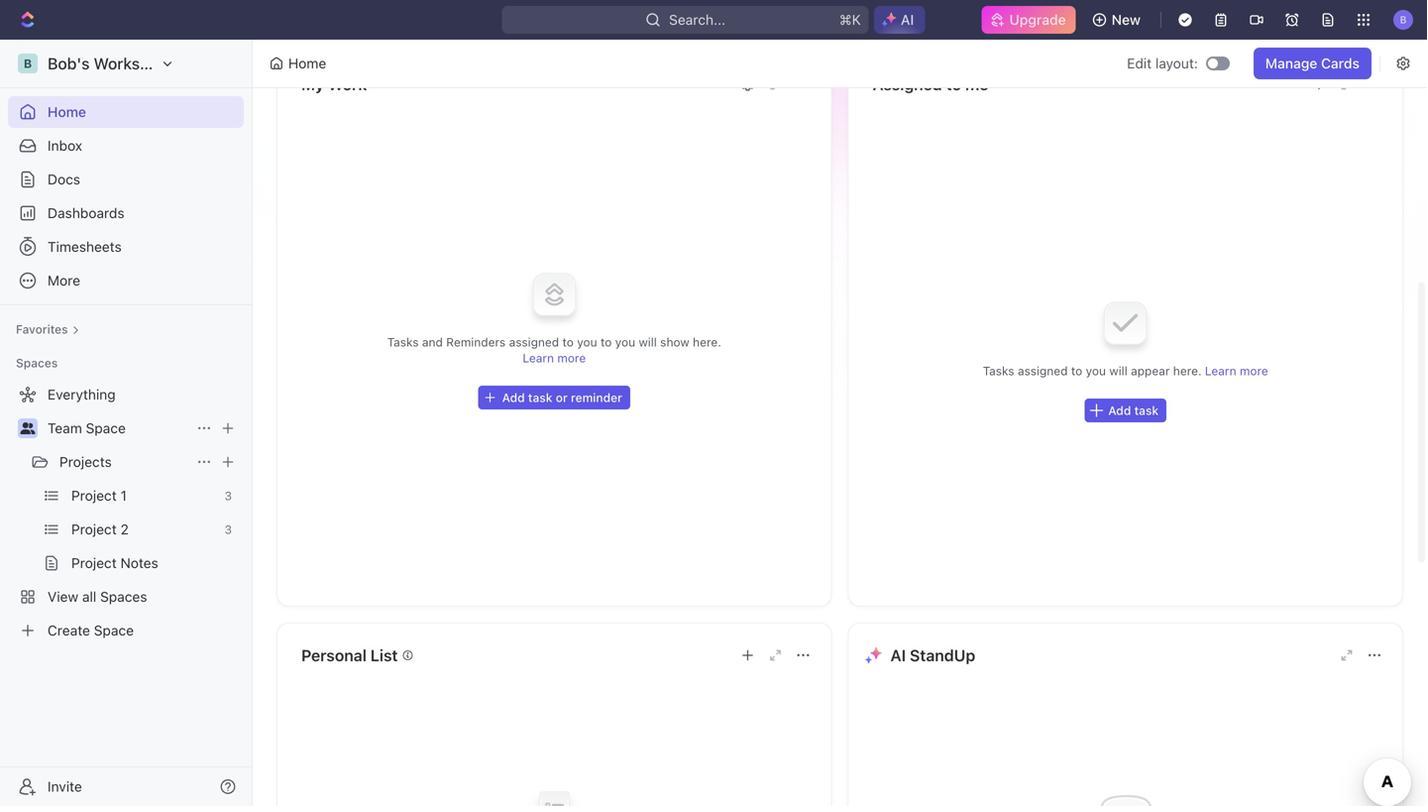 Task type: vqa. For each thing, say whether or not it's contained in the screenshot.
the bottom AI
yes



Task type: locate. For each thing, give the bounding box(es) containing it.
task down appear
[[1135, 404, 1159, 417]]

0 vertical spatial project
[[71, 487, 117, 504]]

1 horizontal spatial here.
[[1174, 364, 1202, 378]]

more
[[48, 272, 80, 289]]

project left 1
[[71, 487, 117, 504]]

b
[[1401, 14, 1407, 25], [24, 57, 32, 70]]

more
[[558, 351, 586, 365], [1240, 364, 1269, 378]]

0 horizontal spatial more
[[558, 351, 586, 365]]

1 horizontal spatial learn more link
[[1206, 364, 1269, 378]]

team
[[48, 420, 82, 436]]

b inside navigation
[[24, 57, 32, 70]]

0 horizontal spatial spaces
[[16, 356, 58, 370]]

tree
[[8, 379, 244, 647]]

tasks and reminders assigned to you to you will show here. learn more
[[387, 335, 722, 365]]

0 vertical spatial b
[[1401, 14, 1407, 25]]

1 vertical spatial 3
[[225, 523, 232, 536]]

0 horizontal spatial learn
[[523, 351, 554, 365]]

add task or reminder button
[[479, 386, 631, 410]]

ai standup
[[891, 646, 976, 665]]

you
[[577, 335, 598, 349], [616, 335, 636, 349], [1086, 364, 1107, 378]]

⌘k
[[840, 11, 862, 28]]

spaces
[[16, 356, 58, 370], [100, 589, 147, 605]]

1 horizontal spatial tasks
[[983, 364, 1015, 378]]

space down everything link
[[86, 420, 126, 436]]

1 vertical spatial space
[[94, 622, 134, 639]]

0 horizontal spatial add
[[502, 391, 525, 405]]

space down 'view all spaces' "link"
[[94, 622, 134, 639]]

0 horizontal spatial tasks
[[387, 335, 419, 349]]

bob's workspace, , element
[[18, 54, 38, 73]]

0 horizontal spatial b
[[24, 57, 32, 70]]

here. right show
[[693, 335, 722, 349]]

1 vertical spatial spaces
[[100, 589, 147, 605]]

more button
[[8, 265, 244, 296]]

manage cards
[[1266, 55, 1361, 71]]

0 vertical spatial 3
[[225, 489, 232, 503]]

new
[[1112, 11, 1141, 28]]

1 3 from the top
[[225, 489, 232, 503]]

create
[[48, 622, 90, 639]]

tasks for assigned to me
[[983, 364, 1015, 378]]

1 vertical spatial b
[[24, 57, 32, 70]]

here. right appear
[[1174, 364, 1202, 378]]

add for assigned to me
[[1109, 404, 1132, 417]]

learn more link
[[523, 351, 586, 365], [1206, 364, 1269, 378]]

project 2 link
[[71, 514, 217, 545]]

docs
[[48, 171, 80, 187]]

you up add task button
[[1086, 364, 1107, 378]]

my work
[[301, 75, 367, 94]]

here.
[[693, 335, 722, 349], [1174, 364, 1202, 378]]

ai
[[901, 11, 915, 28], [891, 646, 906, 665]]

show
[[661, 335, 690, 349]]

0 horizontal spatial you
[[577, 335, 598, 349]]

1 horizontal spatial more
[[1240, 364, 1269, 378]]

view all spaces
[[48, 589, 147, 605]]

0 vertical spatial will
[[639, 335, 657, 349]]

1 horizontal spatial you
[[616, 335, 636, 349]]

create space link
[[8, 615, 240, 647]]

0 vertical spatial ai
[[901, 11, 915, 28]]

tree containing everything
[[8, 379, 244, 647]]

3 project from the top
[[71, 555, 117, 571]]

0 horizontal spatial assigned
[[509, 335, 559, 349]]

add left or
[[502, 391, 525, 405]]

project left 2
[[71, 521, 117, 537]]

1 horizontal spatial task
[[1135, 404, 1159, 417]]

2 horizontal spatial you
[[1086, 364, 1107, 378]]

you left show
[[616, 335, 636, 349]]

tree inside sidebar navigation
[[8, 379, 244, 647]]

assigned to me
[[873, 75, 989, 94]]

1 vertical spatial project
[[71, 521, 117, 537]]

ai right ⌘k
[[901, 11, 915, 28]]

0 vertical spatial tasks
[[387, 335, 419, 349]]

tasks
[[387, 335, 419, 349], [983, 364, 1015, 378]]

1 vertical spatial tasks
[[983, 364, 1015, 378]]

upgrade
[[1010, 11, 1067, 28]]

learn more link right appear
[[1206, 364, 1269, 378]]

to left me
[[947, 75, 962, 94]]

all
[[82, 589, 96, 605]]

home up my on the left top of the page
[[289, 55, 326, 71]]

everything link
[[8, 379, 240, 411]]

3 right 'project 1' link
[[225, 489, 232, 503]]

to up add task or reminder
[[563, 335, 574, 349]]

3
[[225, 489, 232, 503], [225, 523, 232, 536]]

0 vertical spatial assigned
[[509, 335, 559, 349]]

0 horizontal spatial will
[[639, 335, 657, 349]]

2 project from the top
[[71, 521, 117, 537]]

1 horizontal spatial assigned
[[1018, 364, 1069, 378]]

task left or
[[528, 391, 553, 405]]

1 horizontal spatial b
[[1401, 14, 1407, 25]]

space
[[86, 420, 126, 436], [94, 622, 134, 639]]

user group image
[[20, 422, 35, 434]]

edit layout:
[[1128, 55, 1199, 71]]

2 vertical spatial project
[[71, 555, 117, 571]]

add task
[[1109, 404, 1159, 417]]

dashboards link
[[8, 197, 244, 229]]

projects link
[[59, 446, 188, 478]]

learn right appear
[[1206, 364, 1237, 378]]

1 horizontal spatial add
[[1109, 404, 1132, 417]]

1 vertical spatial home
[[48, 104, 86, 120]]

project for project notes
[[71, 555, 117, 571]]

1 horizontal spatial spaces
[[100, 589, 147, 605]]

ai inside button
[[901, 11, 915, 28]]

0 horizontal spatial here.
[[693, 335, 722, 349]]

1 vertical spatial assigned
[[1018, 364, 1069, 378]]

learn up add task or reminder button
[[523, 351, 554, 365]]

b button
[[1388, 4, 1420, 36]]

project 1
[[71, 487, 127, 504]]

1 vertical spatial will
[[1110, 364, 1128, 378]]

layout:
[[1156, 55, 1199, 71]]

sidebar navigation
[[0, 40, 257, 806]]

spaces down favorites
[[16, 356, 58, 370]]

will left appear
[[1110, 364, 1128, 378]]

cards
[[1322, 55, 1361, 71]]

work
[[328, 75, 367, 94]]

0 vertical spatial space
[[86, 420, 126, 436]]

3 for 2
[[225, 523, 232, 536]]

1 horizontal spatial home
[[289, 55, 326, 71]]

project
[[71, 487, 117, 504], [71, 521, 117, 537], [71, 555, 117, 571]]

3 for 1
[[225, 489, 232, 503]]

2
[[121, 521, 129, 537]]

learn
[[523, 351, 554, 365], [1206, 364, 1237, 378]]

0 vertical spatial here.
[[693, 335, 722, 349]]

invite
[[48, 778, 82, 795]]

manage cards button
[[1254, 48, 1372, 79]]

add down tasks assigned to you will appear here. learn more
[[1109, 404, 1132, 417]]

learn more link up add task or reminder button
[[523, 351, 586, 365]]

add for my work
[[502, 391, 525, 405]]

project for project 1
[[71, 487, 117, 504]]

project notes link
[[71, 547, 240, 579]]

0 vertical spatial spaces
[[16, 356, 58, 370]]

0 horizontal spatial home
[[48, 104, 86, 120]]

add
[[502, 391, 525, 405], [1109, 404, 1132, 417]]

will left show
[[639, 335, 657, 349]]

0 horizontal spatial task
[[528, 391, 553, 405]]

project up view all spaces
[[71, 555, 117, 571]]

assigned inside tasks and reminders assigned to you to you will show here. learn more
[[509, 335, 559, 349]]

1 vertical spatial here.
[[1174, 364, 1202, 378]]

2 3 from the top
[[225, 523, 232, 536]]

more inside tasks and reminders assigned to you to you will show here. learn more
[[558, 351, 586, 365]]

home link
[[8, 96, 244, 128]]

you up reminder
[[577, 335, 598, 349]]

to
[[947, 75, 962, 94], [563, 335, 574, 349], [601, 335, 612, 349], [1072, 364, 1083, 378]]

3 up project notes link
[[225, 523, 232, 536]]

spaces up create space link
[[100, 589, 147, 605]]

1 project from the top
[[71, 487, 117, 504]]

new button
[[1085, 4, 1153, 36]]

home
[[289, 55, 326, 71], [48, 104, 86, 120]]

ai left standup
[[891, 646, 906, 665]]

assigned
[[509, 335, 559, 349], [1018, 364, 1069, 378]]

task
[[528, 391, 553, 405], [1135, 404, 1159, 417]]

workspace
[[94, 54, 176, 73]]

favorites button
[[8, 317, 88, 341]]

home up inbox
[[48, 104, 86, 120]]

will
[[639, 335, 657, 349], [1110, 364, 1128, 378]]

0 horizontal spatial learn more link
[[523, 351, 586, 365]]

1 vertical spatial ai
[[891, 646, 906, 665]]

tasks inside tasks and reminders assigned to you to you will show here. learn more
[[387, 335, 419, 349]]



Task type: describe. For each thing, give the bounding box(es) containing it.
personal list
[[301, 646, 398, 665]]

ai button
[[875, 6, 926, 34]]

0 vertical spatial home
[[289, 55, 326, 71]]

b inside dropdown button
[[1401, 14, 1407, 25]]

will inside tasks and reminders assigned to you to you will show here. learn more
[[639, 335, 657, 349]]

create space
[[48, 622, 134, 639]]

tasks for my work
[[387, 335, 419, 349]]

docs link
[[8, 164, 244, 195]]

add task button
[[1085, 399, 1167, 422]]

timesheets
[[48, 238, 122, 255]]

appear
[[1132, 364, 1171, 378]]

search...
[[670, 11, 726, 28]]

view
[[48, 589, 78, 605]]

to up reminder
[[601, 335, 612, 349]]

inbox link
[[8, 130, 244, 162]]

everything
[[48, 386, 116, 403]]

notes
[[121, 555, 158, 571]]

to left appear
[[1072, 364, 1083, 378]]

me
[[966, 75, 989, 94]]

ai for ai
[[901, 11, 915, 28]]

reminder
[[571, 391, 623, 405]]

tasks assigned to you will appear here. learn more
[[983, 364, 1269, 378]]

team space
[[48, 420, 126, 436]]

project 1 link
[[71, 480, 217, 512]]

or
[[556, 391, 568, 405]]

team space link
[[48, 413, 188, 444]]

project notes
[[71, 555, 158, 571]]

project 2
[[71, 521, 129, 537]]

project for project 2
[[71, 521, 117, 537]]

task for assigned to me
[[1135, 404, 1159, 417]]

dashboards
[[48, 205, 125, 221]]

reminders
[[447, 335, 506, 349]]

personal
[[301, 646, 367, 665]]

learn more link for assigned to me
[[1206, 364, 1269, 378]]

learn inside tasks and reminders assigned to you to you will show here. learn more
[[523, 351, 554, 365]]

1 horizontal spatial will
[[1110, 364, 1128, 378]]

1
[[121, 487, 127, 504]]

add task or reminder
[[502, 391, 623, 405]]

timesheets link
[[8, 231, 244, 263]]

space for create space
[[94, 622, 134, 639]]

and
[[422, 335, 443, 349]]

space for team space
[[86, 420, 126, 436]]

upgrade link
[[982, 6, 1077, 34]]

spaces inside 'view all spaces' "link"
[[100, 589, 147, 605]]

view all spaces link
[[8, 581, 240, 613]]

manage
[[1266, 55, 1318, 71]]

my
[[301, 75, 324, 94]]

ai for ai standup
[[891, 646, 906, 665]]

bob's workspace
[[48, 54, 176, 73]]

home inside sidebar navigation
[[48, 104, 86, 120]]

projects
[[59, 454, 112, 470]]

1 horizontal spatial learn
[[1206, 364, 1237, 378]]

inbox
[[48, 137, 82, 154]]

assigned
[[873, 75, 943, 94]]

task for my work
[[528, 391, 553, 405]]

standup
[[910, 646, 976, 665]]

favorites
[[16, 322, 68, 336]]

learn more link for my work
[[523, 351, 586, 365]]

edit
[[1128, 55, 1152, 71]]

here. inside tasks and reminders assigned to you to you will show here. learn more
[[693, 335, 722, 349]]

bob's
[[48, 54, 90, 73]]

list
[[371, 646, 398, 665]]



